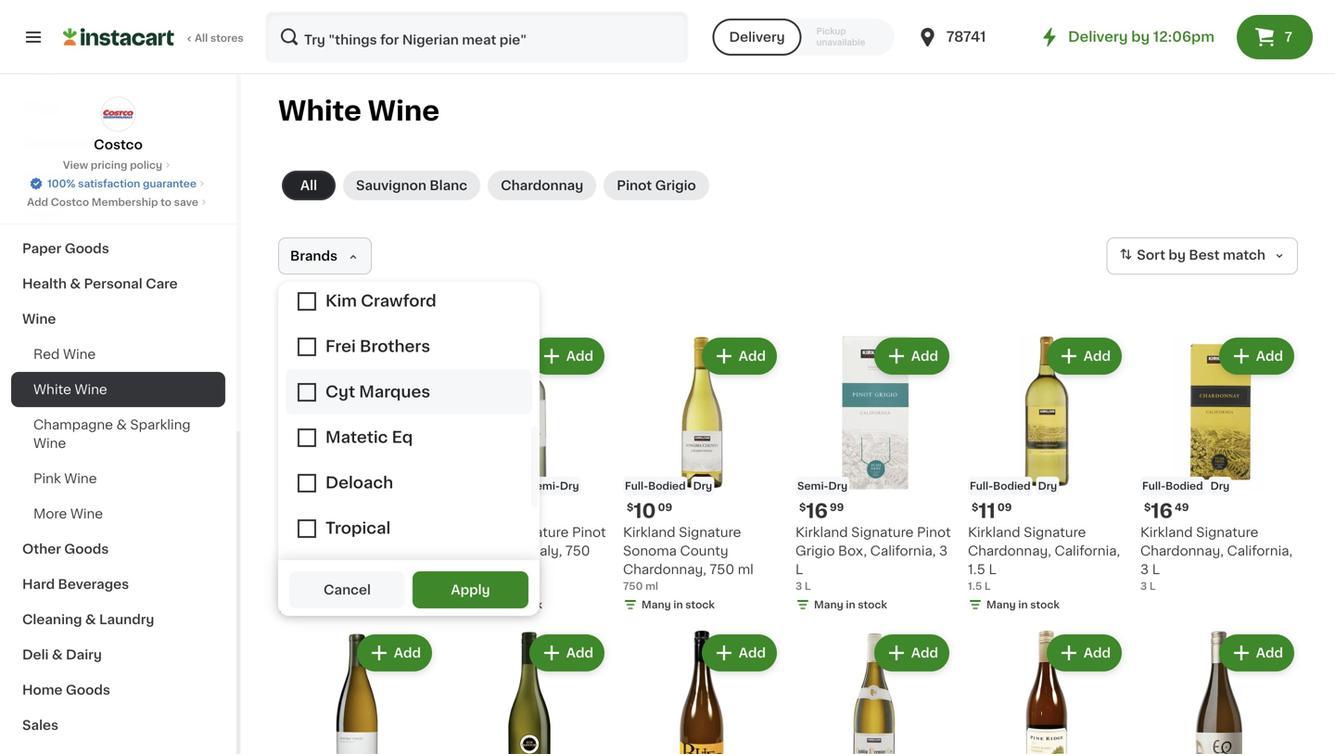 Task type: vqa. For each thing, say whether or not it's contained in the screenshot.
bottom '2'
no



Task type: locate. For each thing, give the bounding box(es) containing it.
semi-
[[529, 481, 560, 491], [798, 481, 829, 491]]

16 for $ 16 99
[[806, 501, 828, 521]]

california, inside the kirkland signature chardonnay, california, 1.5 l 1.5 l
[[1055, 545, 1121, 558]]

by for delivery
[[1132, 30, 1150, 44]]

in for 10
[[674, 600, 683, 610]]

09 inside $ 10 09
[[658, 502, 673, 513]]

& inside the champagne & sparkling wine
[[116, 418, 127, 431]]

1 horizontal spatial costco
[[94, 138, 143, 151]]

wine right more
[[70, 507, 103, 520]]

sauvignon inside kirkland signature sauvignon blanc, new zealand, 750 ml 750 ml
[[278, 567, 346, 580]]

kirkland inside kirkland signature pinot grigio box, california, 3 l 3 l
[[796, 526, 848, 539]]

09 for 11
[[998, 502, 1012, 513]]

grigio for kirkland signature pinot grigio friuli, italy, 750 ml
[[451, 545, 490, 558]]

other goods
[[22, 543, 109, 556]]

0 vertical spatial goods
[[65, 242, 109, 255]]

$ for $ 16 49
[[1145, 502, 1152, 513]]

0 vertical spatial costco
[[94, 138, 143, 151]]

$ left 49
[[1145, 502, 1152, 513]]

3 in from the left
[[846, 600, 856, 610]]

white wine
[[278, 98, 440, 124], [33, 383, 107, 396]]

by inside best match sort by field
[[1169, 249, 1186, 262]]

red
[[33, 348, 60, 361]]

by for sort
[[1169, 249, 1186, 262]]

pinot grigio
[[617, 179, 696, 192]]

stock down the kirkland signature chardonnay, california, 1.5 l 1.5 l
[[1031, 600, 1060, 610]]

9
[[289, 501, 302, 521]]

delivery button
[[713, 19, 802, 56]]

stock down kirkland signature sonoma county chardonnay, 750 ml 750 ml
[[686, 600, 715, 610]]

friuli,
[[494, 545, 528, 558]]

kirkland inside kirkland signature sauvignon blanc, new zealand, 750 ml 750 ml
[[278, 548, 331, 561]]

other goods link
[[11, 532, 225, 567]]

1 semi- from the left
[[529, 481, 560, 491]]

stock down kirkland signature pinot grigio friuli, italy, 750 ml 750 ml
[[513, 600, 543, 610]]

by
[[1132, 30, 1150, 44], [1169, 249, 1186, 262]]

dry up $7.09 element
[[560, 481, 579, 491]]

chardonnay, down "sonoma"
[[623, 563, 707, 576]]

pinot inside kirkland signature pinot grigio box, california, 3 l 3 l
[[917, 526, 951, 539]]

chardonnay, down $ 11 09
[[968, 545, 1052, 558]]

1 horizontal spatial full-
[[970, 481, 994, 491]]

0 vertical spatial 1.5
[[968, 563, 986, 576]]

1 horizontal spatial semi-dry
[[798, 481, 848, 491]]

stock
[[513, 600, 543, 610], [686, 600, 715, 610], [858, 600, 888, 610], [1031, 600, 1060, 610]]

$
[[627, 502, 634, 513], [800, 502, 806, 513], [972, 502, 979, 513], [1145, 502, 1152, 513]]

$ up "sonoma"
[[627, 502, 634, 513]]

1 horizontal spatial 09
[[998, 502, 1012, 513]]

sauvignon left the blanc
[[356, 179, 427, 192]]

1 full- from the left
[[625, 481, 649, 491]]

delivery by 12:06pm
[[1069, 30, 1215, 44]]

white wine up all link
[[278, 98, 440, 124]]

costco down 100%
[[51, 197, 89, 207]]

3 full- from the left
[[1143, 481, 1166, 491]]

signature inside kirkland signature pinot grigio box, california, 3 l 3 l
[[852, 526, 914, 539]]

delivery inside delivery button
[[730, 31, 785, 44]]

1 horizontal spatial semi-
[[798, 481, 829, 491]]

0 horizontal spatial white wine
[[33, 383, 107, 396]]

bodied up 49
[[1166, 481, 1204, 491]]

white down red in the top left of the page
[[33, 383, 71, 396]]

1 horizontal spatial white
[[278, 98, 362, 124]]

california,
[[871, 545, 936, 558], [1055, 545, 1121, 558], [1228, 545, 1293, 558]]

0 vertical spatial all
[[195, 33, 208, 43]]

$ inside $ 16 49
[[1145, 502, 1152, 513]]

2 stock from the left
[[686, 600, 715, 610]]

many in stock for 16
[[815, 600, 888, 610]]

2 full-bodied dry from the left
[[970, 481, 1058, 491]]

semi- for kirkland signature pinot grigio box, california, 3 l
[[798, 481, 829, 491]]

product group containing 10
[[623, 334, 781, 616]]

16
[[806, 501, 828, 521], [1152, 501, 1174, 521]]

2 horizontal spatial full-
[[1143, 481, 1166, 491]]

california, inside kirkland signature chardonnay, california, 3 l 3 l
[[1228, 545, 1293, 558]]

wine up 'sauvignon blanc' link
[[368, 98, 440, 124]]

wine up the champagne
[[75, 383, 107, 396]]

1 09 from the left
[[658, 502, 673, 513]]

2 horizontal spatial california,
[[1228, 545, 1293, 558]]

grigio inside kirkland signature pinot grigio friuli, italy, 750 ml 750 ml
[[451, 545, 490, 558]]

many down box,
[[815, 600, 844, 610]]

kirkland down $ 16 99
[[796, 526, 848, 539]]

1 vertical spatial by
[[1169, 249, 1186, 262]]

delivery inside "delivery by 12:06pm" link
[[1069, 30, 1129, 44]]

stock down kirkland signature pinot grigio box, california, 3 l 3 l
[[858, 600, 888, 610]]

membership
[[92, 197, 158, 207]]

many down apply
[[469, 600, 499, 610]]

2 full- from the left
[[970, 481, 994, 491]]

2 california, from the left
[[1055, 545, 1121, 558]]

product group
[[278, 334, 436, 616], [451, 334, 609, 616], [623, 334, 781, 616], [796, 334, 954, 616], [968, 334, 1126, 616], [1141, 334, 1299, 594], [278, 631, 436, 754], [451, 631, 609, 754], [623, 631, 781, 754], [796, 631, 954, 754], [968, 631, 1126, 754], [1141, 631, 1299, 754]]

dry up the blanc,
[[357, 531, 376, 541]]

cleaning & laundry link
[[11, 602, 225, 637]]

grigio for kirkland signature pinot grigio box, california, 3 l
[[796, 545, 835, 558]]

chardonnay, inside kirkland signature chardonnay, california, 3 l 3 l
[[1141, 545, 1224, 558]]

kirkland down $ 16 49
[[1141, 526, 1194, 539]]

sauvignon up zealand, on the bottom left
[[278, 567, 346, 580]]

Best match Sort by field
[[1107, 237, 1299, 275]]

3 stock from the left
[[858, 600, 888, 610]]

wine down the champagne
[[33, 437, 66, 450]]

$ up the kirkland signature chardonnay, california, 1.5 l 1.5 l
[[972, 502, 979, 513]]

$ for $ 10 09
[[627, 502, 634, 513]]

3 $ from the left
[[972, 502, 979, 513]]

1 horizontal spatial 16
[[1152, 501, 1174, 521]]

09 right 11
[[998, 502, 1012, 513]]

in down the kirkland signature chardonnay, california, 1.5 l 1.5 l
[[1019, 600, 1028, 610]]

pinot inside kirkland signature pinot grigio friuli, italy, 750 ml 750 ml
[[572, 526, 606, 539]]

bodied up $ 11 09
[[994, 481, 1031, 491]]

1 horizontal spatial pinot
[[617, 179, 652, 192]]

paper goods
[[22, 242, 109, 255]]

1 california, from the left
[[871, 545, 936, 558]]

1 vertical spatial sauvignon
[[278, 567, 346, 580]]

wine
[[368, 98, 440, 124], [22, 313, 56, 326], [63, 348, 96, 361], [75, 383, 107, 396], [33, 437, 66, 450], [64, 472, 97, 485], [70, 507, 103, 520]]

signature for new
[[334, 548, 397, 561]]

& for cleaning
[[85, 613, 96, 626]]

09 for 10
[[658, 502, 673, 513]]

1 vertical spatial white wine
[[33, 383, 107, 396]]

0 horizontal spatial 09
[[658, 502, 673, 513]]

$ left 99
[[800, 502, 806, 513]]

4 many from the left
[[987, 600, 1016, 610]]

2 many in stock from the left
[[642, 600, 715, 610]]

stock for 16
[[858, 600, 888, 610]]

dry up 99
[[829, 481, 848, 491]]

signature inside kirkland signature chardonnay, california, 3 l 3 l
[[1197, 526, 1259, 539]]

instacart logo image
[[63, 26, 174, 48]]

& right health
[[70, 277, 81, 290]]

white up all link
[[278, 98, 362, 124]]

1 semi-dry from the left
[[529, 481, 579, 491]]

7
[[1286, 31, 1293, 44]]

1 horizontal spatial california,
[[1055, 545, 1121, 558]]

16 left 99
[[806, 501, 828, 521]]

stock for 10
[[686, 600, 715, 610]]

4 many in stock from the left
[[987, 600, 1060, 610]]

2 16 from the left
[[1152, 501, 1174, 521]]

0 horizontal spatial 16
[[806, 501, 828, 521]]

2 vertical spatial goods
[[66, 684, 110, 697]]

& inside "link"
[[70, 277, 81, 290]]

0 vertical spatial best
[[1190, 249, 1220, 262]]

full-bodied dry
[[625, 481, 713, 491], [970, 481, 1058, 491], [1143, 481, 1230, 491]]

kirkland inside kirkland signature pinot grigio friuli, italy, 750 ml 750 ml
[[451, 526, 503, 539]]

1 horizontal spatial all
[[301, 179, 317, 192]]

0 horizontal spatial semi-
[[529, 481, 560, 491]]

3 full-bodied dry from the left
[[1143, 481, 1230, 491]]

care
[[146, 277, 178, 290]]

1 horizontal spatial by
[[1169, 249, 1186, 262]]

signature for 1.5
[[1024, 526, 1087, 539]]

pink wine
[[33, 472, 97, 485]]

chardonnay,
[[968, 545, 1052, 558], [1141, 545, 1224, 558], [623, 563, 707, 576]]

full-bodied dry for 16
[[1143, 481, 1230, 491]]

4 $ from the left
[[1145, 502, 1152, 513]]

by left the 12:06pm
[[1132, 30, 1150, 44]]

0 horizontal spatial all
[[195, 33, 208, 43]]

$ inside $ 10 09
[[627, 502, 634, 513]]

09 inside $ 11 09
[[998, 502, 1012, 513]]

many down the kirkland signature chardonnay, california, 1.5 l 1.5 l
[[987, 600, 1016, 610]]

0 horizontal spatial pinot
[[572, 526, 606, 539]]

2 semi-dry from the left
[[798, 481, 848, 491]]

1 16 from the left
[[806, 501, 828, 521]]

liquor link
[[11, 196, 225, 231]]

california, for 1.5
[[1055, 545, 1121, 558]]

semi-dry up $ 16 99
[[798, 481, 848, 491]]

2 09 from the left
[[998, 502, 1012, 513]]

&
[[57, 172, 68, 185], [70, 277, 81, 290], [116, 418, 127, 431], [85, 613, 96, 626], [52, 648, 63, 661]]

dry up county on the bottom right of page
[[694, 481, 713, 491]]

many in stock for 10
[[642, 600, 715, 610]]

many
[[469, 600, 499, 610], [642, 600, 671, 610], [815, 600, 844, 610], [987, 600, 1016, 610]]

1 horizontal spatial delivery
[[1069, 30, 1129, 44]]

0 horizontal spatial chardonnay,
[[623, 563, 707, 576]]

& for beer
[[57, 172, 68, 185]]

$7.09 element
[[451, 499, 609, 523]]

None search field
[[265, 11, 689, 63]]

1 vertical spatial best
[[284, 482, 304, 490]]

semi- up $ 16 99
[[798, 481, 829, 491]]

kirkland inside the kirkland signature chardonnay, california, 1.5 l 1.5 l
[[968, 526, 1021, 539]]

1.5
[[968, 563, 986, 576], [968, 581, 983, 591]]

1 horizontal spatial chardonnay,
[[968, 545, 1052, 558]]

in down kirkland signature pinot grigio box, california, 3 l 3 l
[[846, 600, 856, 610]]

0 horizontal spatial best
[[284, 482, 304, 490]]

many in stock
[[469, 600, 543, 610], [642, 600, 715, 610], [815, 600, 888, 610], [987, 600, 1060, 610]]

chardonnay, for 3
[[1141, 545, 1224, 558]]

champagne
[[33, 418, 113, 431]]

$ for $ 16 99
[[800, 502, 806, 513]]

signature
[[507, 526, 569, 539], [679, 526, 742, 539], [852, 526, 914, 539], [1024, 526, 1087, 539], [1197, 526, 1259, 539], [334, 548, 397, 561]]

dry
[[560, 481, 579, 491], [694, 481, 713, 491], [829, 481, 848, 491], [1039, 481, 1058, 491], [1211, 481, 1230, 491], [357, 531, 376, 541]]

delivery for delivery
[[730, 31, 785, 44]]

many in stock down the kirkland signature chardonnay, california, 1.5 l 1.5 l
[[987, 600, 1060, 610]]

0 horizontal spatial delivery
[[730, 31, 785, 44]]

all left stores
[[195, 33, 208, 43]]

by inside "delivery by 12:06pm" link
[[1132, 30, 1150, 44]]

full-bodied dry for 10
[[625, 481, 713, 491]]

1 horizontal spatial best
[[1190, 249, 1220, 262]]

electronics link
[[11, 125, 225, 160]]

full- up $ 16 49
[[1143, 481, 1166, 491]]

by right sort
[[1169, 249, 1186, 262]]

chardonnay, down $ 16 49
[[1141, 545, 1224, 558]]

$ inside $ 16 99
[[800, 502, 806, 513]]

in for 11
[[1019, 600, 1028, 610]]

in down kirkland signature pinot grigio friuli, italy, 750 ml 750 ml
[[501, 600, 511, 610]]

0 horizontal spatial full-
[[625, 481, 649, 491]]

guarantee
[[143, 179, 197, 189]]

0 vertical spatial by
[[1132, 30, 1150, 44]]

full- for 11
[[970, 481, 994, 491]]

full- up 11
[[970, 481, 994, 491]]

add
[[27, 197, 48, 207], [394, 350, 421, 363], [567, 350, 594, 363], [739, 350, 766, 363], [912, 350, 939, 363], [1084, 350, 1111, 363], [1257, 350, 1284, 363], [394, 647, 421, 660], [567, 647, 594, 660], [739, 647, 766, 660], [912, 647, 939, 660], [1084, 647, 1111, 660], [1257, 647, 1284, 660]]

more wine link
[[11, 496, 225, 532]]

1 $ from the left
[[627, 502, 634, 513]]

0 horizontal spatial white
[[33, 383, 71, 396]]

many in stock down apply
[[469, 600, 543, 610]]

pink
[[33, 472, 61, 485]]

white wine up the champagne
[[33, 383, 107, 396]]

semi-dry
[[529, 481, 579, 491], [798, 481, 848, 491]]

full- up 10
[[625, 481, 649, 491]]

wine right red in the top left of the page
[[63, 348, 96, 361]]

1 horizontal spatial full-bodied dry
[[970, 481, 1058, 491]]

beer & cider
[[22, 172, 108, 185]]

09 right 10
[[658, 502, 673, 513]]

kirkland down $ 11 09
[[968, 526, 1021, 539]]

16 left 49
[[1152, 501, 1174, 521]]

signature inside the kirkland signature chardonnay, california, 1.5 l 1.5 l
[[1024, 526, 1087, 539]]

4 stock from the left
[[1031, 600, 1060, 610]]

0 horizontal spatial california,
[[871, 545, 936, 558]]

2 horizontal spatial grigio
[[796, 545, 835, 558]]

0 vertical spatial white wine
[[278, 98, 440, 124]]

full-
[[625, 481, 649, 491], [970, 481, 994, 491], [1143, 481, 1166, 491]]

2 horizontal spatial chardonnay,
[[1141, 545, 1224, 558]]

2 many from the left
[[642, 600, 671, 610]]

kirkland up friuli, at left
[[451, 526, 503, 539]]

& down beverages
[[85, 613, 96, 626]]

bodied up $ 10 09
[[649, 481, 686, 491]]

1 vertical spatial goods
[[64, 543, 109, 556]]

service type group
[[713, 19, 895, 56]]

best left match
[[1190, 249, 1220, 262]]

paper
[[22, 242, 62, 255]]

& right deli
[[52, 648, 63, 661]]

zealand,
[[278, 585, 334, 598]]

all up the brands
[[301, 179, 317, 192]]

many for 11
[[987, 600, 1016, 610]]

sparkling
[[130, 418, 191, 431]]

goods for home goods
[[66, 684, 110, 697]]

full-bodied dry up $ 11 09
[[970, 481, 1058, 491]]

full-bodied dry up $ 10 09
[[625, 481, 713, 491]]

kirkland for kirkland signature sonoma county chardonnay, 750 ml
[[623, 526, 676, 539]]

2 semi- from the left
[[798, 481, 829, 491]]

full-bodied dry up 49
[[1143, 481, 1230, 491]]

many down "sonoma"
[[642, 600, 671, 610]]

grigio
[[655, 179, 696, 192], [451, 545, 490, 558], [796, 545, 835, 558]]

& down white wine link
[[116, 418, 127, 431]]

dry up the kirkland signature chardonnay, california, 1.5 l 1.5 l
[[1039, 481, 1058, 491]]

baby
[[22, 66, 57, 79]]

1 horizontal spatial sauvignon
[[356, 179, 427, 192]]

l
[[796, 563, 804, 576], [989, 563, 997, 576], [1153, 563, 1161, 576], [805, 581, 811, 591], [985, 581, 991, 591], [1150, 581, 1157, 591]]

3 many in stock from the left
[[815, 600, 888, 610]]

best left seller
[[284, 482, 304, 490]]

2 horizontal spatial full-bodied dry
[[1143, 481, 1230, 491]]

semi- up $7.09 element
[[529, 481, 560, 491]]

chardonnay
[[501, 179, 584, 192]]

$ inside $ 11 09
[[972, 502, 979, 513]]

goods up health & personal care
[[65, 242, 109, 255]]

49
[[1175, 502, 1190, 513]]

0 horizontal spatial semi-dry
[[529, 481, 579, 491]]

liquor
[[22, 207, 65, 220]]

floral
[[22, 101, 59, 114]]

kirkland down light-
[[278, 548, 331, 561]]

goods up beverages
[[64, 543, 109, 556]]

1 vertical spatial white
[[33, 383, 71, 396]]

2 in from the left
[[674, 600, 683, 610]]

1 vertical spatial 1.5
[[968, 581, 983, 591]]

signature for friuli,
[[507, 526, 569, 539]]

many in stock down kirkland signature pinot grigio box, california, 3 l 3 l
[[815, 600, 888, 610]]

signature inside kirkland signature sonoma county chardonnay, 750 ml 750 ml
[[679, 526, 742, 539]]

cancel
[[324, 584, 371, 596]]

semi-dry up $7.09 element
[[529, 481, 579, 491]]

in down kirkland signature sonoma county chardonnay, 750 ml 750 ml
[[674, 600, 683, 610]]

1 vertical spatial all
[[301, 179, 317, 192]]

0 horizontal spatial sauvignon
[[278, 567, 346, 580]]

more wine
[[33, 507, 103, 520]]

best inside best match sort by field
[[1190, 249, 1220, 262]]

other
[[22, 543, 61, 556]]

goods for other goods
[[64, 543, 109, 556]]

kirkland up "sonoma"
[[623, 526, 676, 539]]

signature inside kirkland signature sauvignon blanc, new zealand, 750 ml 750 ml
[[334, 548, 397, 561]]

4 in from the left
[[1019, 600, 1028, 610]]

& for deli
[[52, 648, 63, 661]]

1 vertical spatial costco
[[51, 197, 89, 207]]

wine right 'pink'
[[64, 472, 97, 485]]

health
[[22, 277, 67, 290]]

3 california, from the left
[[1228, 545, 1293, 558]]

3 many from the left
[[815, 600, 844, 610]]

1 full-bodied dry from the left
[[625, 481, 713, 491]]

2 horizontal spatial pinot
[[917, 526, 951, 539]]

kirkland signature sauvignon blanc, new zealand, 750 ml 750 ml
[[278, 548, 422, 614]]

bodied
[[649, 481, 686, 491], [994, 481, 1031, 491], [1166, 481, 1204, 491], [312, 531, 349, 541]]

kirkland inside kirkland signature sonoma county chardonnay, 750 ml 750 ml
[[623, 526, 676, 539]]

0 horizontal spatial full-bodied dry
[[625, 481, 713, 491]]

california, for 3
[[1228, 545, 1293, 558]]

bodied for 16
[[1166, 481, 1204, 491]]

2 $ from the left
[[800, 502, 806, 513]]

all stores
[[195, 33, 244, 43]]

signature for box,
[[852, 526, 914, 539]]

ml
[[451, 563, 467, 576], [738, 563, 754, 576], [473, 581, 486, 591], [646, 581, 659, 591], [365, 585, 381, 598], [301, 603, 314, 614]]

0 horizontal spatial grigio
[[451, 545, 490, 558]]

county
[[680, 545, 729, 558]]

11
[[979, 501, 996, 521]]

many in stock down kirkland signature sonoma county chardonnay, 750 ml 750 ml
[[642, 600, 715, 610]]

grigio inside kirkland signature pinot grigio box, california, 3 l 3 l
[[796, 545, 835, 558]]

3
[[940, 545, 948, 558], [1141, 563, 1150, 576], [796, 581, 803, 591], [1141, 581, 1148, 591]]

10
[[634, 501, 656, 521]]

kirkland signature pinot grigio box, california, 3 l 3 l
[[796, 526, 951, 591]]

chardonnay, inside the kirkland signature chardonnay, california, 1.5 l 1.5 l
[[968, 545, 1052, 558]]

policy
[[130, 160, 162, 170]]

semi-dry for kirkland signature pinot grigio box, california, 3 l
[[798, 481, 848, 491]]

& down the view
[[57, 172, 68, 185]]

goods down "dairy"
[[66, 684, 110, 697]]

costco up view pricing policy link
[[94, 138, 143, 151]]

red wine link
[[11, 337, 225, 372]]

signature inside kirkland signature pinot grigio friuli, italy, 750 ml 750 ml
[[507, 526, 569, 539]]

white inside white wine link
[[33, 383, 71, 396]]

0 horizontal spatial by
[[1132, 30, 1150, 44]]



Task type: describe. For each thing, give the bounding box(es) containing it.
kirkland signature chardonnay, california, 3 l 3 l
[[1141, 526, 1293, 591]]

semi- for kirkland signature pinot grigio friuli, italy, 750 ml
[[529, 481, 560, 491]]

champagne & sparkling wine link
[[11, 407, 225, 461]]

full-bodied dry for 11
[[970, 481, 1058, 491]]

1 in from the left
[[501, 600, 511, 610]]

$ 11 09
[[972, 501, 1012, 521]]

more
[[33, 507, 67, 520]]

view
[[63, 160, 88, 170]]

bodied up kirkland signature sauvignon blanc, new zealand, 750 ml 750 ml
[[312, 531, 349, 541]]

beer
[[22, 172, 54, 185]]

12:06pm
[[1154, 30, 1215, 44]]

kirkland inside kirkland signature chardonnay, california, 3 l 3 l
[[1141, 526, 1194, 539]]

sauvignon blanc link
[[343, 171, 481, 200]]

pricing
[[91, 160, 127, 170]]

pinot grigio link
[[604, 171, 709, 200]]

99
[[830, 502, 844, 513]]

sales link
[[11, 708, 225, 743]]

0 vertical spatial sauvignon
[[356, 179, 427, 192]]

red wine
[[33, 348, 96, 361]]

product group containing 11
[[968, 334, 1126, 616]]

1 many from the left
[[469, 600, 499, 610]]

signature for 3
[[1197, 526, 1259, 539]]

electronics
[[22, 136, 98, 149]]

kirkland signature chardonnay, california, 1.5 l 1.5 l
[[968, 526, 1121, 591]]

champagne & sparkling wine
[[33, 418, 191, 450]]

78741
[[947, 30, 987, 44]]

full- for 16
[[1143, 481, 1166, 491]]

Search field
[[267, 13, 687, 61]]

best for best seller
[[284, 482, 304, 490]]

delivery by 12:06pm link
[[1039, 26, 1215, 48]]

personal
[[84, 277, 143, 290]]

sales
[[22, 719, 58, 732]]

blanc,
[[350, 567, 390, 580]]

delivery for delivery by 12:06pm
[[1069, 30, 1129, 44]]

all stores link
[[63, 11, 245, 63]]

hard beverages link
[[11, 567, 225, 602]]

many for 16
[[815, 600, 844, 610]]

7 button
[[1238, 15, 1314, 59]]

many in stock for 11
[[987, 600, 1060, 610]]

0 horizontal spatial costco
[[51, 197, 89, 207]]

wine link
[[11, 301, 225, 337]]

many for 10
[[642, 600, 671, 610]]

best for best match
[[1190, 249, 1220, 262]]

sort by
[[1138, 249, 1186, 262]]

best match
[[1190, 249, 1266, 262]]

kirkland signature pinot grigio friuli, italy, 750 ml 750 ml
[[451, 526, 606, 591]]

brands
[[290, 250, 338, 263]]

sort
[[1138, 249, 1166, 262]]

match
[[1224, 249, 1266, 262]]

satisfaction
[[78, 179, 140, 189]]

deli & dairy
[[22, 648, 102, 661]]

$ 16 99
[[800, 501, 844, 521]]

view pricing policy
[[63, 160, 162, 170]]

brands button
[[278, 237, 372, 275]]

wine inside the champagne & sparkling wine
[[33, 437, 66, 450]]

add costco membership to save
[[27, 197, 198, 207]]

100%
[[47, 179, 76, 189]]

& for champagne
[[116, 418, 127, 431]]

$ 10 09
[[627, 501, 673, 521]]

best seller
[[284, 482, 330, 490]]

laundry
[[99, 613, 154, 626]]

new
[[393, 567, 422, 580]]

view pricing policy link
[[63, 158, 174, 173]]

all for all stores
[[195, 33, 208, 43]]

home goods
[[22, 684, 110, 697]]

100% satisfaction guarantee
[[47, 179, 197, 189]]

health & personal care link
[[11, 266, 225, 301]]

$ for $ 11 09
[[972, 502, 979, 513]]

costco logo image
[[101, 96, 136, 132]]

signature for chardonnay,
[[679, 526, 742, 539]]

1 horizontal spatial white wine
[[278, 98, 440, 124]]

& for health
[[70, 277, 81, 290]]

1 horizontal spatial grigio
[[655, 179, 696, 192]]

in for 16
[[846, 600, 856, 610]]

0 vertical spatial white
[[278, 98, 362, 124]]

dairy
[[66, 648, 102, 661]]

save
[[174, 197, 198, 207]]

deli
[[22, 648, 49, 661]]

1 1.5 from the top
[[968, 563, 986, 576]]

cleaning & laundry
[[22, 613, 154, 626]]

semi-dry for kirkland signature pinot grigio friuli, italy, 750 ml
[[529, 481, 579, 491]]

paper goods link
[[11, 231, 225, 266]]

product group containing 9
[[278, 334, 436, 616]]

pinot for kirkland signature pinot grigio box, california, 3 l
[[917, 526, 951, 539]]

sauvignon blanc
[[356, 179, 468, 192]]

add costco membership to save link
[[27, 195, 210, 210]]

cancel button
[[289, 571, 405, 609]]

to
[[161, 197, 172, 207]]

home goods link
[[11, 673, 225, 708]]

1 many in stock from the left
[[469, 600, 543, 610]]

kirkland for kirkland signature pinot grigio friuli, italy, 750 ml
[[451, 526, 503, 539]]

kirkland for kirkland signature pinot grigio box, california, 3 l
[[796, 526, 848, 539]]

dry up kirkland signature chardonnay, california, 3 l 3 l
[[1211, 481, 1230, 491]]

apply
[[451, 584, 490, 596]]

chardonnay, for 1.5
[[968, 545, 1052, 558]]

all link
[[282, 171, 336, 200]]

hard beverages
[[22, 578, 129, 591]]

$ 16 49
[[1145, 501, 1190, 521]]

stock for 11
[[1031, 600, 1060, 610]]

italy,
[[531, 545, 563, 558]]

1 stock from the left
[[513, 600, 543, 610]]

full- for 10
[[625, 481, 649, 491]]

blanc
[[430, 179, 468, 192]]

bodied for 11
[[994, 481, 1031, 491]]

sonoma
[[623, 545, 677, 558]]

cleaning
[[22, 613, 82, 626]]

2 1.5 from the top
[[968, 581, 983, 591]]

goods for paper goods
[[65, 242, 109, 255]]

pink wine link
[[11, 461, 225, 496]]

kirkland for kirkland signature chardonnay, california, 1.5 l
[[968, 526, 1021, 539]]

kirkland signature sonoma county chardonnay, 750 ml 750 ml
[[623, 526, 754, 591]]

baby link
[[11, 55, 225, 90]]

all for all
[[301, 179, 317, 192]]

16 for $ 16 49
[[1152, 501, 1174, 521]]

pinot for kirkland signature pinot grigio friuli, italy, 750 ml
[[572, 526, 606, 539]]

health & personal care
[[22, 277, 178, 290]]

chardonnay, inside kirkland signature sonoma county chardonnay, 750 ml 750 ml
[[623, 563, 707, 576]]

home
[[22, 684, 63, 697]]

seller
[[306, 482, 330, 490]]

beer & cider link
[[11, 160, 225, 196]]

light-
[[280, 531, 312, 541]]

bodied for 10
[[649, 481, 686, 491]]

deli & dairy link
[[11, 637, 225, 673]]

wine down health
[[22, 313, 56, 326]]

california, inside kirkland signature pinot grigio box, california, 3 l 3 l
[[871, 545, 936, 558]]

stores
[[211, 33, 244, 43]]

white wine link
[[11, 372, 225, 407]]



